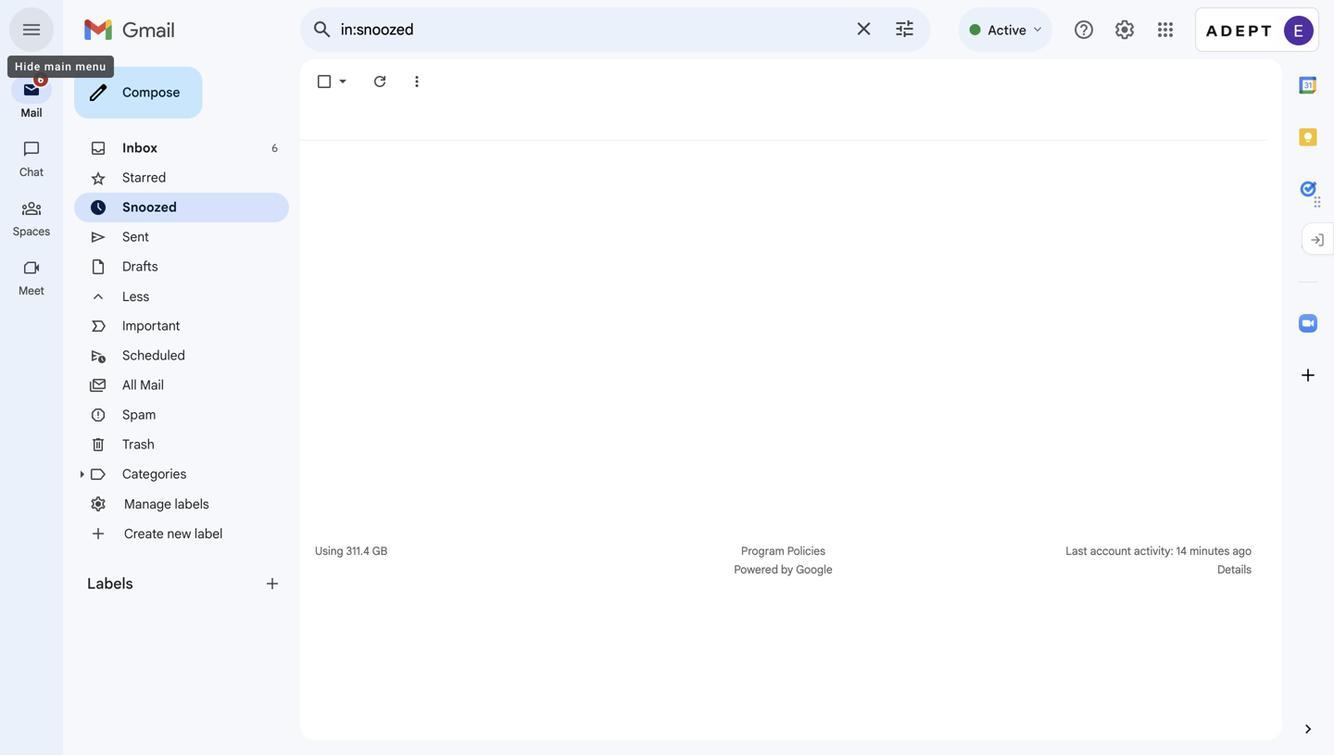Task type: describe. For each thing, give the bounding box(es) containing it.
manage
[[124, 496, 171, 512]]

inbox link
[[122, 140, 158, 156]]

categories
[[122, 466, 187, 482]]

starred link
[[122, 170, 166, 186]]

details link
[[1218, 563, 1252, 577]]

create new label link
[[124, 526, 223, 542]]

search in mail image
[[306, 13, 339, 46]]

mail inside 'heading'
[[21, 106, 42, 120]]

meet
[[19, 284, 44, 298]]

labels heading
[[87, 575, 263, 593]]

important link
[[122, 318, 180, 334]]

trash link
[[122, 437, 155, 453]]

1 vertical spatial mail
[[140, 377, 164, 393]]

inbox
[[122, 140, 158, 156]]

by
[[781, 563, 794, 577]]

14
[[1177, 545, 1187, 558]]

clear search image
[[846, 10, 883, 47]]

chat heading
[[0, 165, 63, 180]]

last
[[1066, 545, 1088, 558]]

using
[[315, 545, 343, 558]]

spaces heading
[[0, 224, 63, 239]]

1 vertical spatial 6
[[272, 141, 278, 155]]

meet heading
[[0, 284, 63, 298]]

menu
[[75, 60, 106, 73]]

spam link
[[122, 407, 156, 423]]

settings image
[[1114, 19, 1136, 41]]

labels
[[175, 496, 209, 512]]

powered
[[734, 563, 778, 577]]

minutes
[[1190, 545, 1230, 558]]

all mail link
[[122, 377, 164, 393]]

using 311.4 gb
[[315, 545, 388, 558]]

chat
[[19, 165, 44, 179]]

compose
[[122, 84, 180, 101]]

activity:
[[1135, 545, 1174, 558]]

google link
[[796, 561, 833, 579]]

google
[[796, 563, 833, 577]]

create
[[124, 526, 164, 542]]

6 inside 6 link
[[38, 73, 44, 86]]

gb
[[372, 545, 388, 558]]



Task type: locate. For each thing, give the bounding box(es) containing it.
advanced search options image
[[886, 10, 924, 47]]

mail right all
[[140, 377, 164, 393]]

create new label
[[124, 526, 223, 542]]

Search in mail text field
[[341, 20, 842, 39]]

6
[[38, 73, 44, 86], [272, 141, 278, 155]]

drafts
[[122, 259, 158, 275]]

0 horizontal spatial 6
[[38, 73, 44, 86]]

all mail
[[122, 377, 164, 393]]

less
[[122, 288, 149, 305]]

navigation
[[0, 59, 65, 755]]

main
[[44, 60, 72, 73]]

1 horizontal spatial 6
[[272, 141, 278, 155]]

footer
[[300, 542, 1268, 579]]

311.4
[[346, 545, 370, 558]]

last account activity: 14 minutes ago details
[[1066, 545, 1252, 577]]

categories link
[[122, 466, 187, 482]]

labels
[[87, 575, 133, 593]]

6 link
[[11, 70, 52, 104]]

all
[[122, 377, 137, 393]]

starred
[[122, 170, 166, 186]]

navigation containing mail
[[0, 59, 65, 755]]

sent
[[122, 229, 149, 245]]

hide main menu
[[15, 60, 106, 73]]

ago
[[1233, 545, 1252, 558]]

snoozed
[[122, 199, 177, 215]]

drafts link
[[122, 259, 158, 275]]

important
[[122, 318, 180, 334]]

0 horizontal spatial mail
[[21, 106, 42, 120]]

sent link
[[122, 229, 149, 245]]

mail down 6 link
[[21, 106, 42, 120]]

Search in mail search field
[[300, 7, 931, 52]]

details
[[1218, 563, 1252, 577]]

manage labels
[[124, 496, 209, 512]]

program policies link
[[742, 545, 826, 558]]

spam
[[122, 407, 156, 423]]

trash
[[122, 437, 155, 453]]

None checkbox
[[315, 72, 334, 91]]

footer containing using
[[300, 542, 1268, 579]]

label
[[195, 526, 223, 542]]

mail heading
[[0, 106, 63, 120]]

program
[[742, 545, 785, 558]]

0 vertical spatial 6
[[38, 73, 44, 86]]

program policies powered by google
[[734, 545, 833, 577]]

more image
[[408, 72, 426, 91]]

new
[[167, 526, 191, 542]]

scheduled
[[122, 348, 185, 364]]

tab list
[[1283, 59, 1335, 689]]

refresh image
[[371, 72, 389, 91]]

snoozed link
[[122, 199, 177, 215]]

spaces
[[13, 225, 50, 239]]

compose button
[[74, 67, 202, 119]]

less button
[[74, 282, 289, 311]]

manage labels link
[[124, 496, 209, 512]]

policies
[[788, 545, 826, 558]]

1 horizontal spatial mail
[[140, 377, 164, 393]]

0 vertical spatial mail
[[21, 106, 42, 120]]

main menu image
[[20, 19, 43, 41]]

gmail image
[[83, 11, 184, 48]]

hide
[[15, 60, 41, 73]]

support image
[[1073, 19, 1096, 41]]

account
[[1091, 545, 1132, 558]]

mail
[[21, 106, 42, 120], [140, 377, 164, 393]]

scheduled link
[[122, 348, 185, 364]]



Task type: vqa. For each thing, say whether or not it's contained in the screenshot.
rightmost settings
no



